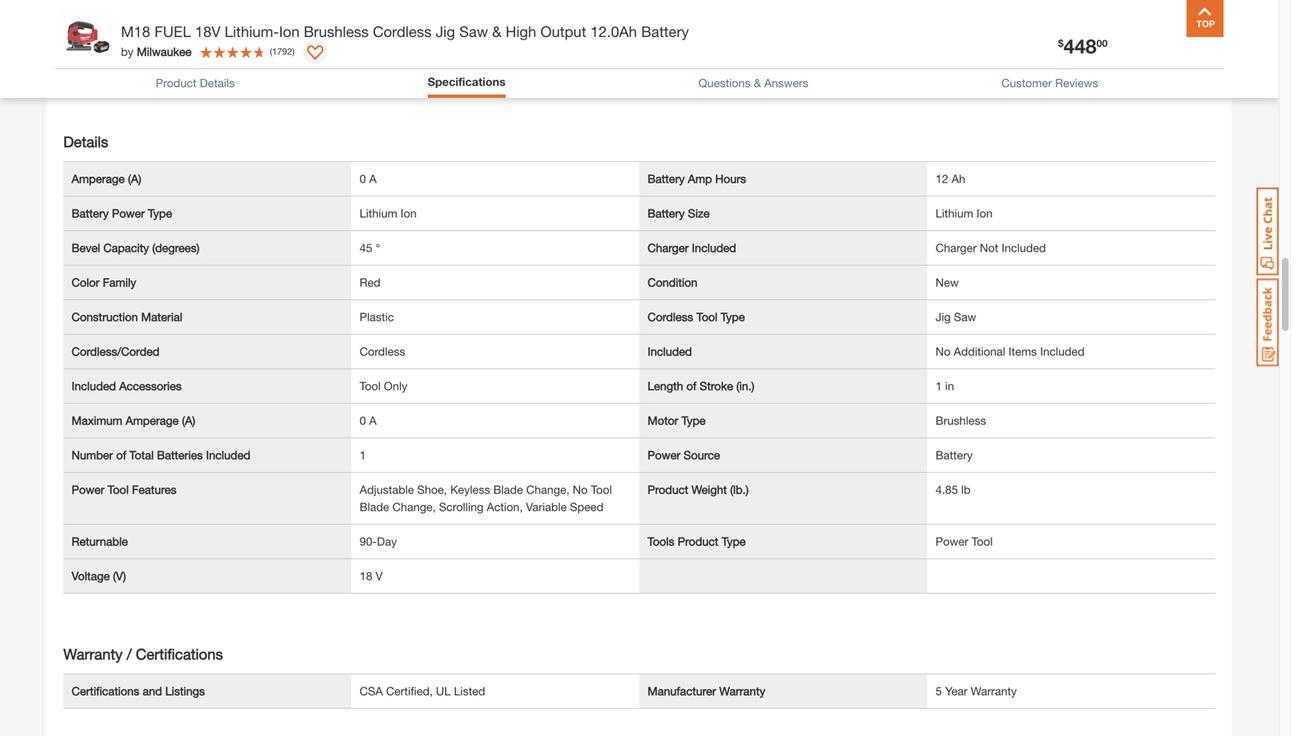 Task type: vqa. For each thing, say whether or not it's contained in the screenshot.
the back arrow image
no



Task type: locate. For each thing, give the bounding box(es) containing it.
charger for charger not included
[[936, 241, 977, 255]]

1
[[936, 380, 942, 393], [360, 449, 366, 462]]

color family
[[72, 276, 136, 289]]

scrolling
[[439, 501, 484, 514]]

1 vertical spatial certifications
[[72, 685, 139, 699]]

certifications and listings
[[72, 685, 205, 699]]

battery power type
[[72, 207, 172, 220]]

not
[[980, 241, 999, 255]]

specifications button
[[428, 73, 506, 94], [428, 73, 506, 91]]

1 horizontal spatial lithium
[[936, 207, 974, 220]]

product for product weight (lb.)
[[648, 483, 689, 497]]

& left "answers" at the right of page
[[754, 76, 761, 90]]

lithium ion up °
[[360, 207, 417, 220]]

batteries
[[157, 449, 203, 462]]

saw left high at the left top
[[459, 23, 488, 40]]

change, down shoe,
[[393, 501, 436, 514]]

brushless up display image
[[304, 23, 369, 40]]

0 horizontal spatial (a)
[[128, 172, 141, 186]]

saw
[[459, 23, 488, 40], [954, 310, 977, 324]]

cordless up 3.2 in
[[373, 23, 432, 40]]

&
[[492, 23, 502, 40], [754, 76, 761, 90]]

included up maximum
[[72, 380, 116, 393]]

(in.) right height
[[729, 22, 747, 36]]

1 horizontal spatial details
[[200, 76, 235, 90]]

power
[[112, 207, 145, 220], [648, 449, 681, 462], [72, 483, 104, 497], [936, 535, 969, 549]]

jig down new
[[936, 310, 951, 324]]

1 vertical spatial 0 a
[[360, 414, 377, 428]]

0 vertical spatial blade
[[494, 483, 523, 497]]

1 horizontal spatial charger
[[936, 241, 977, 255]]

type up (degrees)
[[148, 207, 172, 220]]

0 vertical spatial certifications
[[136, 646, 223, 664]]

0 vertical spatial change,
[[526, 483, 570, 497]]

1 0 a from the top
[[360, 172, 377, 186]]

warranty right manufacturer
[[720, 685, 766, 699]]

product details button
[[156, 74, 235, 92], [156, 74, 235, 92]]

product left height
[[648, 22, 689, 36]]

18
[[360, 570, 373, 583]]

included right items
[[1041, 345, 1085, 359]]

manufacturer
[[648, 685, 716, 699]]

0 vertical spatial saw
[[459, 23, 488, 40]]

0 up 45
[[360, 172, 366, 186]]

0 horizontal spatial brushless
[[304, 23, 369, 40]]

0 vertical spatial a
[[369, 172, 377, 186]]

in down "additional"
[[946, 380, 955, 393]]

0 vertical spatial (a)
[[128, 172, 141, 186]]

1 vertical spatial (a)
[[182, 414, 195, 428]]

2 vertical spatial in
[[946, 380, 955, 393]]

0 horizontal spatial charger
[[648, 241, 689, 255]]

amperage down accessories
[[126, 414, 179, 428]]

0 vertical spatial in
[[379, 22, 388, 36]]

0 horizontal spatial jig
[[436, 23, 455, 40]]

1 vertical spatial brushless
[[936, 414, 987, 428]]

1 vertical spatial saw
[[954, 310, 977, 324]]

1 vertical spatial 1
[[360, 449, 366, 462]]

total
[[129, 449, 154, 462]]

product height (in.)
[[648, 22, 747, 36]]

amperage (a)
[[72, 172, 141, 186]]

0 horizontal spatial blade
[[360, 501, 389, 514]]

capacity
[[103, 241, 149, 255]]

tool for power tool
[[972, 535, 993, 549]]

in right '3.2'
[[379, 57, 388, 70]]

certifications up listings on the bottom
[[136, 646, 223, 664]]

2 horizontal spatial ion
[[977, 207, 993, 220]]

1 horizontal spatial 1
[[936, 380, 942, 393]]

of
[[687, 380, 697, 393], [116, 449, 126, 462]]

2 a from the top
[[369, 414, 377, 428]]

in right 8.9
[[379, 22, 388, 36]]

returnable
[[72, 535, 128, 549]]

in for 3.2 in
[[379, 57, 388, 70]]

no up speed
[[573, 483, 588, 497]]

1 horizontal spatial amperage
[[126, 414, 179, 428]]

certified,
[[386, 685, 433, 699]]

stroke
[[700, 380, 733, 393]]

of left total
[[116, 449, 126, 462]]

saw up "additional"
[[954, 310, 977, 324]]

0 for maximum amperage (a)
[[360, 414, 366, 428]]

change, up variable
[[526, 483, 570, 497]]

charger included
[[648, 241, 737, 255]]

in for 1 in
[[946, 380, 955, 393]]

jig up specifications
[[436, 23, 455, 40]]

product weight (lb.)
[[648, 483, 749, 497]]

(in.)
[[150, 22, 168, 36], [729, 22, 747, 36], [149, 57, 167, 70], [737, 380, 755, 393]]

maximum amperage (a)
[[72, 414, 195, 428]]

1 for 1 in
[[936, 380, 942, 393]]

in for 8.9 in
[[379, 22, 388, 36]]

)
[[292, 46, 295, 57]]

2 vertical spatial cordless
[[360, 345, 405, 359]]

battery up 4.85 lb
[[936, 449, 973, 462]]

0 horizontal spatial no
[[573, 483, 588, 497]]

tool for cordless tool type
[[697, 310, 718, 324]]

blade up action,
[[494, 483, 523, 497]]

lb
[[962, 483, 971, 497]]

cordless for cordless tool type
[[648, 310, 693, 324]]

charger not included
[[936, 241, 1046, 255]]

lithium up °
[[360, 207, 398, 220]]

product image image
[[59, 8, 113, 62]]

cordless down condition
[[648, 310, 693, 324]]

(a) up the battery power type
[[128, 172, 141, 186]]

cordless tool type
[[648, 310, 745, 324]]

voltage (v)
[[72, 570, 126, 583]]

only
[[384, 380, 408, 393]]

2 0 a from the top
[[360, 414, 377, 428]]

certifications down /
[[72, 685, 139, 699]]

0 vertical spatial 0 a
[[360, 172, 377, 186]]

no inside adjustable shoe, keyless blade change, no tool blade change, scrolling action, variable speed
[[573, 483, 588, 497]]

accessories
[[119, 380, 182, 393]]

lithium ion
[[360, 207, 417, 220], [936, 207, 993, 220]]

1 horizontal spatial lithium ion
[[936, 207, 993, 220]]

1 vertical spatial &
[[754, 76, 761, 90]]

0 horizontal spatial of
[[116, 449, 126, 462]]

type up stroke
[[721, 310, 745, 324]]

a down tool only
[[369, 414, 377, 428]]

0 horizontal spatial details
[[63, 133, 108, 151]]

type for power
[[148, 207, 172, 220]]

blade down adjustable
[[360, 501, 389, 514]]

0 a
[[360, 172, 377, 186], [360, 414, 377, 428]]

product for product depth (in.)
[[72, 22, 112, 36]]

0 a up 45 °
[[360, 172, 377, 186]]

0 horizontal spatial lithium
[[360, 207, 398, 220]]

high
[[506, 23, 537, 40]]

power up capacity
[[112, 207, 145, 220]]

2 horizontal spatial warranty
[[971, 685, 1017, 699]]

1 vertical spatial jig
[[936, 310, 951, 324]]

( 1792 )
[[270, 46, 295, 57]]

12
[[936, 172, 949, 186]]

12.0ah
[[591, 23, 637, 40]]

construction material
[[72, 310, 182, 324]]

power tool
[[936, 535, 993, 549]]

product down power source
[[648, 483, 689, 497]]

1 vertical spatial details
[[63, 133, 108, 151]]

ion
[[279, 23, 300, 40], [401, 207, 417, 220], [977, 207, 993, 220]]

0 a for maximum amperage (a)
[[360, 414, 377, 428]]

1 vertical spatial in
[[379, 57, 388, 70]]

items
[[1009, 345, 1037, 359]]

1 vertical spatial 0
[[360, 414, 366, 428]]

listings
[[165, 685, 205, 699]]

0 horizontal spatial 1
[[360, 449, 366, 462]]

included right batteries
[[206, 449, 250, 462]]

display image
[[307, 45, 324, 62]]

0 vertical spatial &
[[492, 23, 502, 40]]

weight
[[692, 483, 727, 497]]

bevel capacity (degrees)
[[72, 241, 200, 255]]

4.85
[[936, 483, 958, 497]]

1 charger from the left
[[648, 241, 689, 255]]

specifications
[[428, 75, 506, 88]]

tools product type
[[648, 535, 746, 549]]

warranty left /
[[63, 646, 123, 664]]

0 vertical spatial no
[[936, 345, 951, 359]]

(degrees)
[[152, 241, 200, 255]]

brushless down 1 in
[[936, 414, 987, 428]]

listed
[[454, 685, 485, 699]]

1 vertical spatial no
[[573, 483, 588, 497]]

lithium down 12 ah
[[936, 207, 974, 220]]

details
[[200, 76, 235, 90], [63, 133, 108, 151]]

0 down tool only
[[360, 414, 366, 428]]

charger up condition
[[648, 241, 689, 255]]

battery left size
[[648, 207, 685, 220]]

type down (lb.) at the bottom right
[[722, 535, 746, 549]]

0 horizontal spatial lithium ion
[[360, 207, 417, 220]]

2 0 from the top
[[360, 414, 366, 428]]

5
[[936, 685, 942, 699]]

csa certified, ul listed
[[360, 685, 485, 699]]

0 vertical spatial details
[[200, 76, 235, 90]]

a up 45 °
[[369, 172, 377, 186]]

2 charger from the left
[[936, 241, 977, 255]]

battery
[[641, 23, 689, 40], [648, 172, 685, 186], [72, 207, 109, 220], [648, 207, 685, 220], [936, 449, 973, 462]]

no up 1 in
[[936, 345, 951, 359]]

0 vertical spatial cordless
[[373, 23, 432, 40]]

& left high at the left top
[[492, 23, 502, 40]]

product left "depth"
[[72, 22, 112, 36]]

motor
[[648, 414, 679, 428]]

condition
[[648, 276, 698, 289]]

1 vertical spatial of
[[116, 449, 126, 462]]

0 vertical spatial 0
[[360, 172, 366, 186]]

0 vertical spatial 1
[[936, 380, 942, 393]]

amperage up the battery power type
[[72, 172, 125, 186]]

1 horizontal spatial of
[[687, 380, 697, 393]]

product left by
[[72, 57, 112, 70]]

1 horizontal spatial jig
[[936, 310, 951, 324]]

product depth (in.)
[[72, 22, 168, 36]]

1 vertical spatial cordless
[[648, 310, 693, 324]]

1 horizontal spatial (a)
[[182, 414, 195, 428]]

power down number
[[72, 483, 104, 497]]

power down motor
[[648, 449, 681, 462]]

tools
[[648, 535, 675, 549]]

0 vertical spatial jig
[[436, 23, 455, 40]]

warranty right year in the right bottom of the page
[[971, 685, 1017, 699]]

(in.) right width
[[149, 57, 167, 70]]

power down 4.85 lb
[[936, 535, 969, 549]]

by
[[121, 45, 134, 58]]

brushless
[[304, 23, 369, 40], [936, 414, 987, 428]]

1 horizontal spatial &
[[754, 76, 761, 90]]

1 a from the top
[[369, 172, 377, 186]]

1 up adjustable
[[360, 449, 366, 462]]

1 vertical spatial a
[[369, 414, 377, 428]]

of left stroke
[[687, 380, 697, 393]]

of for number
[[116, 449, 126, 462]]

battery left amp
[[648, 172, 685, 186]]

customer reviews button
[[1002, 74, 1099, 92], [1002, 74, 1099, 92]]

product down milwaukee at left top
[[156, 76, 197, 90]]

0 a down tool only
[[360, 414, 377, 428]]

product for product details
[[156, 76, 197, 90]]

details down 18v
[[200, 76, 235, 90]]

amperage
[[72, 172, 125, 186], [126, 414, 179, 428]]

charger left not
[[936, 241, 977, 255]]

0 horizontal spatial amperage
[[72, 172, 125, 186]]

shoe,
[[417, 483, 447, 497]]

0 horizontal spatial change,
[[393, 501, 436, 514]]

cordless up tool only
[[360, 345, 405, 359]]

details up the amperage (a)
[[63, 133, 108, 151]]

blade
[[494, 483, 523, 497], [360, 501, 389, 514]]

lithium ion down the ah
[[936, 207, 993, 220]]

3.2
[[360, 57, 376, 70]]

adjustable
[[360, 483, 414, 497]]

certifications
[[136, 646, 223, 664], [72, 685, 139, 699]]

adjustable shoe, keyless blade change, no tool blade change, scrolling action, variable speed
[[360, 483, 612, 514]]

source
[[684, 449, 720, 462]]

(a) up batteries
[[182, 414, 195, 428]]

$ 448 00
[[1059, 34, 1108, 58]]

number
[[72, 449, 113, 462]]

4.85 lb
[[936, 483, 971, 497]]

(in.) up by milwaukee
[[150, 22, 168, 36]]

/
[[127, 646, 132, 664]]

1 0 from the top
[[360, 172, 366, 186]]

variable
[[526, 501, 567, 514]]

0 vertical spatial of
[[687, 380, 697, 393]]

m18
[[121, 23, 150, 40]]

milwaukee
[[137, 45, 192, 58]]

0
[[360, 172, 366, 186], [360, 414, 366, 428]]

1 horizontal spatial blade
[[494, 483, 523, 497]]

power for power source
[[648, 449, 681, 462]]

battery up 'bevel'
[[72, 207, 109, 220]]

color
[[72, 276, 100, 289]]

jig
[[436, 23, 455, 40], [936, 310, 951, 324]]

of for length
[[687, 380, 697, 393]]

1 down jig saw
[[936, 380, 942, 393]]



Task type: describe. For each thing, give the bounding box(es) containing it.
a for maximum amperage (a)
[[369, 414, 377, 428]]

1 horizontal spatial no
[[936, 345, 951, 359]]

00
[[1097, 37, 1108, 49]]

8.9 in
[[360, 22, 388, 36]]

3.2 in
[[360, 57, 388, 70]]

by milwaukee
[[121, 45, 192, 58]]

0 for amperage (a)
[[360, 172, 366, 186]]

battery size
[[648, 207, 710, 220]]

amp
[[688, 172, 712, 186]]

1 vertical spatial change,
[[393, 501, 436, 514]]

manufacturer warranty
[[648, 685, 766, 699]]

type for tool
[[721, 310, 745, 324]]

(in.) right stroke
[[737, 380, 755, 393]]

length
[[648, 380, 683, 393]]

length of stroke (in.)
[[648, 380, 755, 393]]

included up 'length'
[[648, 345, 692, 359]]

reviews
[[1056, 76, 1099, 90]]

90-day
[[360, 535, 397, 549]]

height
[[692, 22, 726, 36]]

charger for charger included
[[648, 241, 689, 255]]

1 horizontal spatial saw
[[954, 310, 977, 324]]

power for power tool features
[[72, 483, 104, 497]]

battery left height
[[641, 23, 689, 40]]

(
[[270, 46, 272, 57]]

(v)
[[113, 570, 126, 583]]

additional
[[954, 345, 1006, 359]]

features
[[132, 483, 177, 497]]

voltage
[[72, 570, 110, 583]]

2 lithium from the left
[[936, 207, 974, 220]]

action,
[[487, 501, 523, 514]]

tool for power tool features
[[108, 483, 129, 497]]

1 vertical spatial amperage
[[126, 414, 179, 428]]

material
[[141, 310, 182, 324]]

plastic
[[360, 310, 394, 324]]

included right not
[[1002, 241, 1046, 255]]

(in.) for product width (in.)
[[149, 57, 167, 70]]

18v
[[195, 23, 221, 40]]

18 v
[[360, 570, 383, 583]]

no additional items included
[[936, 345, 1085, 359]]

0 vertical spatial amperage
[[72, 172, 125, 186]]

m18 fuel 18v lithium-ion brushless cordless jig saw & high output 12.0ah battery
[[121, 23, 689, 40]]

depth
[[116, 22, 147, 36]]

product for product height (in.)
[[648, 22, 689, 36]]

customer reviews
[[1002, 76, 1099, 90]]

hours
[[715, 172, 746, 186]]

csa
[[360, 685, 383, 699]]

1792
[[272, 46, 292, 57]]

°
[[376, 241, 380, 255]]

1 in
[[936, 380, 955, 393]]

(lb.)
[[730, 483, 749, 497]]

battery for battery amp hours
[[648, 172, 685, 186]]

type right motor
[[682, 414, 706, 428]]

lithium-
[[225, 23, 279, 40]]

0 horizontal spatial saw
[[459, 23, 488, 40]]

(in.) for product depth (in.)
[[150, 22, 168, 36]]

1 for 1
[[360, 449, 366, 462]]

0 horizontal spatial &
[[492, 23, 502, 40]]

product right tools
[[678, 535, 719, 549]]

8.9
[[360, 22, 376, 36]]

1 horizontal spatial ion
[[401, 207, 417, 220]]

(in.) for product height (in.)
[[729, 22, 747, 36]]

product for product width (in.)
[[72, 57, 112, 70]]

construction
[[72, 310, 138, 324]]

battery for battery power type
[[72, 207, 109, 220]]

answers
[[765, 76, 809, 90]]

ah
[[952, 172, 966, 186]]

1 lithium from the left
[[360, 207, 398, 220]]

customer
[[1002, 76, 1052, 90]]

45 °
[[360, 241, 380, 255]]

1 horizontal spatial brushless
[[936, 414, 987, 428]]

type for product
[[722, 535, 746, 549]]

output
[[541, 23, 586, 40]]

product details
[[156, 76, 235, 90]]

a for amperage (a)
[[369, 172, 377, 186]]

tool inside adjustable shoe, keyless blade change, no tool blade change, scrolling action, variable speed
[[591, 483, 612, 497]]

width
[[116, 57, 146, 70]]

1 lithium ion from the left
[[360, 207, 417, 220]]

0 horizontal spatial warranty
[[63, 646, 123, 664]]

0 vertical spatial brushless
[[304, 23, 369, 40]]

feedback link image
[[1257, 278, 1279, 367]]

included down size
[[692, 241, 737, 255]]

product width (in.)
[[72, 57, 167, 70]]

448
[[1064, 34, 1097, 58]]

0 a for amperage (a)
[[360, 172, 377, 186]]

live chat image
[[1257, 188, 1279, 276]]

1 horizontal spatial warranty
[[720, 685, 766, 699]]

new
[[936, 276, 959, 289]]

keyless
[[450, 483, 490, 497]]

1 horizontal spatial change,
[[526, 483, 570, 497]]

day
[[377, 535, 397, 549]]

bevel
[[72, 241, 100, 255]]

2 lithium ion from the left
[[936, 207, 993, 220]]

number of total batteries included
[[72, 449, 250, 462]]

power for power tool
[[936, 535, 969, 549]]

battery for battery size
[[648, 207, 685, 220]]

power source
[[648, 449, 720, 462]]

maximum
[[72, 414, 122, 428]]

motor type
[[648, 414, 706, 428]]

0 horizontal spatial ion
[[279, 23, 300, 40]]

1 vertical spatial blade
[[360, 501, 389, 514]]

cordless for cordless
[[360, 345, 405, 359]]

top button
[[1187, 0, 1224, 37]]



